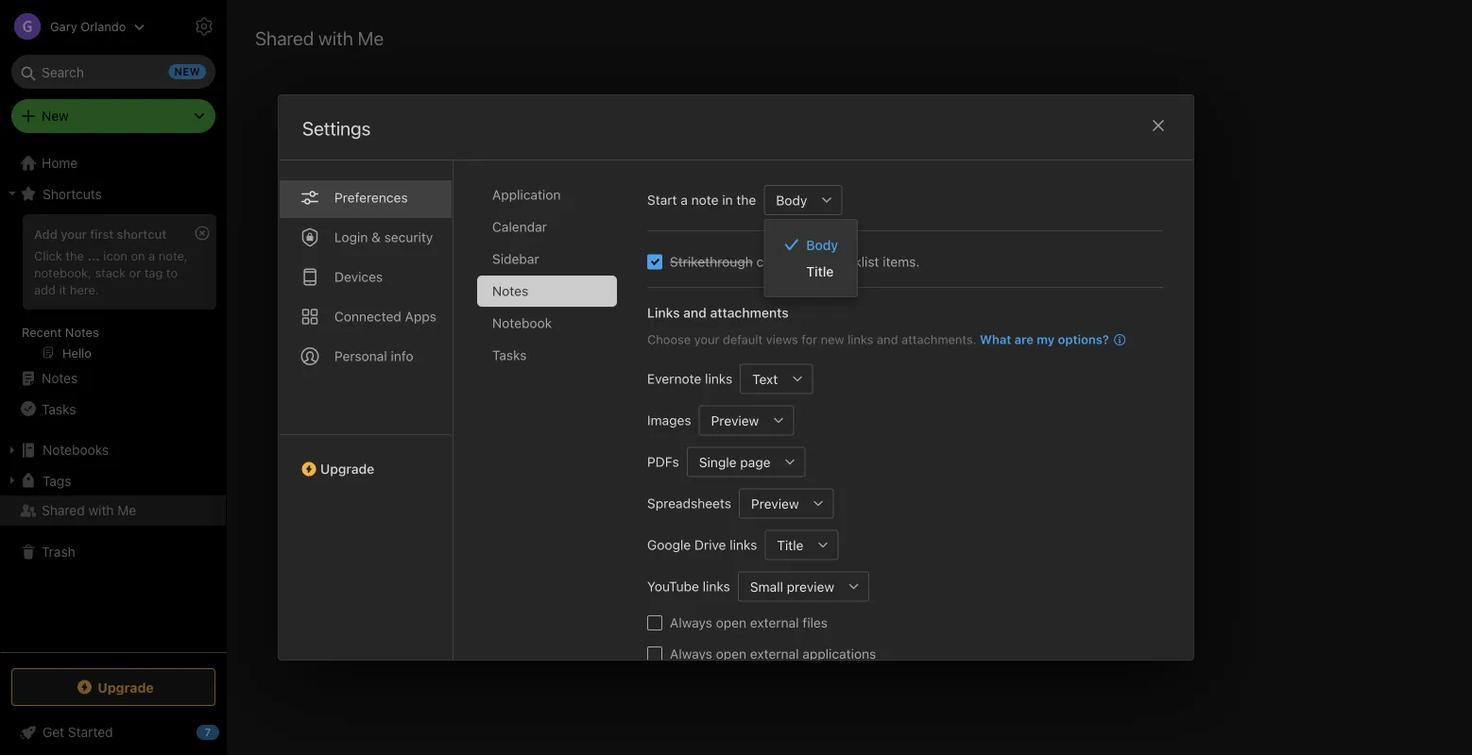 Task type: describe. For each thing, give the bounding box(es) containing it.
up
[[985, 477, 1003, 495]]

notebooks link
[[0, 436, 226, 466]]

note
[[691, 192, 719, 208]]

shared with me link
[[0, 496, 226, 526]]

what
[[980, 333, 1011, 347]]

add your first shortcut
[[34, 227, 166, 241]]

Start a new note in the body or title. field
[[764, 185, 842, 215]]

notebooks
[[731, 477, 804, 495]]

1 horizontal spatial a
[[681, 192, 688, 208]]

notes link
[[0, 364, 226, 394]]

group inside tree
[[0, 209, 226, 371]]

notebook
[[492, 316, 552, 331]]

0 vertical spatial shared
[[255, 26, 314, 49]]

tab list for start a note in the
[[477, 180, 632, 661]]

preferences
[[335, 190, 408, 206]]

add
[[34, 282, 56, 297]]

title link
[[765, 258, 857, 285]]

small preview button
[[738, 572, 839, 602]]

images
[[647, 413, 691, 429]]

shared with me inside tree
[[42, 503, 136, 519]]

0 vertical spatial shared
[[842, 440, 895, 461]]

tags
[[43, 473, 71, 489]]

will
[[920, 477, 942, 495]]

0 vertical spatial with
[[319, 26, 353, 49]]

strikethrough completed checklist items.
[[670, 254, 920, 270]]

attachments.
[[902, 333, 977, 347]]

upgrade for the upgrade popup button to the bottom
[[98, 680, 154, 696]]

my
[[1037, 333, 1055, 347]]

recent
[[22, 325, 62, 339]]

page
[[740, 455, 771, 470]]

home
[[42, 155, 78, 171]]

1 horizontal spatial upgrade button
[[279, 435, 453, 485]]

body button
[[764, 185, 812, 215]]

drive
[[694, 538, 726, 553]]

choose
[[647, 333, 691, 347]]

1 vertical spatial upgrade button
[[11, 669, 215, 707]]

new
[[821, 333, 844, 347]]

preview for spreadsheets
[[751, 496, 799, 512]]

sidebar
[[492, 251, 539, 267]]

body inside dropdown list menu
[[806, 237, 838, 253]]

tasks inside button
[[42, 401, 76, 417]]

me inside tree
[[117, 503, 136, 519]]

expand notebooks image
[[5, 443, 20, 458]]

1 horizontal spatial the
[[736, 192, 756, 208]]

single page button
[[687, 447, 775, 478]]

login
[[335, 230, 368, 245]]

views
[[766, 333, 798, 347]]

security
[[384, 230, 433, 245]]

expand tags image
[[5, 473, 20, 489]]

shortcuts button
[[0, 179, 226, 209]]

notebook,
[[34, 265, 92, 280]]

links left text button
[[705, 371, 733, 387]]

&
[[371, 230, 381, 245]]

preview for images
[[711, 413, 759, 429]]

title inside button
[[777, 538, 804, 553]]

apps
[[405, 309, 436, 325]]

click the ...
[[34, 248, 100, 263]]

your for first
[[61, 227, 87, 241]]

icon
[[103, 248, 127, 263]]

here. inside icon on a note, notebook, stack or tag to add it here.
[[70, 282, 99, 297]]

Select218 checkbox
[[647, 255, 662, 270]]

notes tab
[[477, 276, 617, 307]]

Choose default view option for YouTube links field
[[738, 572, 869, 602]]

calendar
[[492, 219, 547, 235]]

application
[[492, 187, 561, 203]]

personal
[[335, 349, 387, 364]]

it
[[59, 282, 66, 297]]

notebook tab
[[477, 308, 617, 339]]

tasks inside 'tab'
[[492, 348, 527, 363]]

options?
[[1058, 333, 1109, 347]]

open for always open external applications
[[716, 647, 747, 662]]

single page
[[699, 455, 771, 470]]

external for files
[[750, 616, 799, 631]]

notes inside shared with me element
[[657, 477, 698, 495]]

strikethrough
[[670, 254, 753, 270]]

Always open external files checkbox
[[647, 616, 662, 631]]

attachments
[[710, 305, 789, 321]]

body inside button
[[776, 193, 807, 208]]

calendar tab
[[477, 212, 617, 243]]

tab list for application
[[279, 161, 454, 661]]

application tab
[[477, 180, 617, 211]]

Always open external applications checkbox
[[647, 647, 662, 662]]

links and attachments
[[647, 305, 789, 321]]

your for default
[[694, 333, 719, 347]]

youtube
[[647, 579, 699, 595]]

youtube links
[[647, 579, 730, 595]]

notes down "recent notes"
[[42, 371, 78, 386]]

pdfs
[[647, 455, 679, 470]]

personal info
[[335, 349, 413, 364]]

and for attachments
[[683, 305, 707, 321]]

spreadsheets
[[647, 496, 731, 512]]

shared inside tree
[[42, 503, 85, 519]]

1 vertical spatial and
[[877, 333, 898, 347]]

show
[[946, 477, 982, 495]]

1 vertical spatial shared
[[808, 477, 854, 495]]

start a note in the
[[647, 192, 756, 208]]

checklist
[[825, 254, 879, 270]]

login & security
[[335, 230, 433, 245]]

text
[[752, 372, 778, 387]]

notes inside group
[[65, 325, 99, 339]]

small preview
[[750, 579, 834, 595]]

Choose default view option for Google Drive links field
[[765, 531, 839, 561]]

you
[[891, 477, 916, 495]]

evernote links
[[647, 371, 733, 387]]

sidebar tab
[[477, 244, 617, 275]]

completed
[[756, 254, 821, 270]]

note,
[[159, 248, 188, 263]]

small
[[750, 579, 783, 595]]

tree containing home
[[0, 148, 227, 652]]

what are my options?
[[980, 333, 1109, 347]]

yet
[[899, 440, 923, 461]]



Task type: locate. For each thing, give the bounding box(es) containing it.
0 vertical spatial a
[[681, 192, 688, 208]]

notes up spreadsheets
[[657, 477, 698, 495]]

Choose default view option for Images field
[[699, 406, 794, 436]]

0 vertical spatial preview button
[[699, 406, 764, 436]]

to
[[166, 265, 178, 280]]

open up always open external applications
[[716, 616, 747, 631]]

trash
[[42, 545, 75, 560]]

files
[[803, 616, 828, 631]]

body link
[[765, 232, 857, 258]]

tasks button
[[0, 394, 226, 424]]

1 horizontal spatial shared
[[255, 26, 314, 49]]

title inside dropdown list menu
[[806, 264, 834, 280]]

info
[[391, 349, 413, 364]]

0 vertical spatial upgrade button
[[279, 435, 453, 485]]

items.
[[883, 254, 920, 270]]

Choose default view option for Spreadsheets field
[[739, 489, 834, 519]]

always for always open external files
[[670, 616, 712, 631]]

shared down tags
[[42, 503, 85, 519]]

preview down notebooks
[[751, 496, 799, 512]]

the left ...
[[66, 248, 84, 263]]

always right always open external applications checkbox
[[670, 647, 712, 662]]

tasks down the notebook
[[492, 348, 527, 363]]

notes down the sidebar
[[492, 283, 528, 299]]

click
[[34, 248, 62, 263]]

0 vertical spatial open
[[716, 616, 747, 631]]

a
[[681, 192, 688, 208], [148, 248, 155, 263]]

links down drive
[[703, 579, 730, 595]]

1 horizontal spatial here.
[[1007, 477, 1042, 495]]

always open external files
[[670, 616, 828, 631]]

preview button for images
[[699, 406, 764, 436]]

0 horizontal spatial upgrade
[[98, 680, 154, 696]]

1 external from the top
[[750, 616, 799, 631]]

trash link
[[0, 538, 226, 568]]

preview button up the single page 'button'
[[699, 406, 764, 436]]

preview up single page
[[711, 413, 759, 429]]

1 horizontal spatial your
[[694, 333, 719, 347]]

0 vertical spatial title
[[806, 264, 834, 280]]

0 vertical spatial me
[[358, 26, 384, 49]]

upgrade for right the upgrade popup button
[[320, 462, 374, 477]]

shared right settings icon
[[255, 26, 314, 49]]

shared
[[255, 26, 314, 49], [42, 503, 85, 519]]

notes right recent
[[65, 325, 99, 339]]

shared
[[842, 440, 895, 461], [808, 477, 854, 495]]

group
[[0, 209, 226, 371]]

0 horizontal spatial tasks
[[42, 401, 76, 417]]

add
[[34, 227, 57, 241]]

upgrade button
[[279, 435, 453, 485], [11, 669, 215, 707]]

open for always open external files
[[716, 616, 747, 631]]

links
[[647, 305, 680, 321]]

shared with me up settings
[[255, 26, 384, 49]]

1 vertical spatial preview
[[751, 496, 799, 512]]

icon on a note, notebook, stack or tag to add it here.
[[34, 248, 188, 297]]

google drive links
[[647, 538, 757, 553]]

1 vertical spatial the
[[66, 248, 84, 263]]

0 horizontal spatial upgrade button
[[11, 669, 215, 707]]

0 horizontal spatial the
[[66, 248, 84, 263]]

dropdown list menu
[[765, 232, 857, 285]]

or
[[129, 265, 141, 280]]

your
[[61, 227, 87, 241], [694, 333, 719, 347]]

1 vertical spatial shared
[[42, 503, 85, 519]]

2 vertical spatial with
[[88, 503, 114, 519]]

tab list
[[279, 161, 454, 661], [477, 180, 632, 661]]

1 open from the top
[[716, 616, 747, 631]]

2 external from the top
[[750, 647, 799, 662]]

stack
[[95, 265, 126, 280]]

1 always from the top
[[670, 616, 712, 631]]

google
[[647, 538, 691, 553]]

are
[[1015, 333, 1034, 347]]

1 horizontal spatial me
[[358, 26, 384, 49]]

open down always open external files
[[716, 647, 747, 662]]

body
[[776, 193, 807, 208], [806, 237, 838, 253]]

settings
[[302, 117, 371, 139]]

1 horizontal spatial tasks
[[492, 348, 527, 363]]

0 vertical spatial always
[[670, 616, 712, 631]]

open
[[716, 616, 747, 631], [716, 647, 747, 662]]

preview
[[711, 413, 759, 429], [751, 496, 799, 512]]

with up settings
[[319, 26, 353, 49]]

1 horizontal spatial tab list
[[477, 180, 632, 661]]

0 vertical spatial body
[[776, 193, 807, 208]]

tasks up notebooks
[[42, 401, 76, 417]]

settings image
[[193, 15, 215, 38]]

shortcuts
[[43, 186, 102, 202]]

0 horizontal spatial tab list
[[279, 161, 454, 661]]

shortcut
[[117, 227, 166, 241]]

text button
[[740, 364, 783, 395]]

0 horizontal spatial your
[[61, 227, 87, 241]]

title down body link
[[806, 264, 834, 280]]

2 always from the top
[[670, 647, 712, 662]]

always
[[670, 616, 712, 631], [670, 647, 712, 662]]

1 vertical spatial external
[[750, 647, 799, 662]]

and inside shared with me element
[[702, 477, 728, 495]]

1 vertical spatial tasks
[[42, 401, 76, 417]]

1 vertical spatial body
[[806, 237, 838, 253]]

0 vertical spatial shared with me
[[255, 26, 384, 49]]

here. right up
[[1007, 477, 1042, 495]]

recent notes
[[22, 325, 99, 339]]

external up always open external applications
[[750, 616, 799, 631]]

here. inside shared with me element
[[1007, 477, 1042, 495]]

1 vertical spatial always
[[670, 647, 712, 662]]

new
[[42, 108, 69, 124]]

and left attachments.
[[877, 333, 898, 347]]

and down single
[[702, 477, 728, 495]]

title up small preview button at the right bottom of the page
[[777, 538, 804, 553]]

1 vertical spatial open
[[716, 647, 747, 662]]

and
[[683, 305, 707, 321], [877, 333, 898, 347], [702, 477, 728, 495]]

0 vertical spatial preview
[[711, 413, 759, 429]]

title button
[[765, 531, 808, 561]]

always right always open external files option
[[670, 616, 712, 631]]

2 vertical spatial and
[[702, 477, 728, 495]]

None search field
[[25, 55, 202, 89]]

external
[[750, 616, 799, 631], [750, 647, 799, 662]]

1 vertical spatial shared with me
[[42, 503, 136, 519]]

1 vertical spatial a
[[148, 248, 155, 263]]

home link
[[0, 148, 227, 179]]

0 vertical spatial and
[[683, 305, 707, 321]]

preview button
[[699, 406, 764, 436], [739, 489, 804, 519]]

default
[[723, 333, 763, 347]]

tab list containing application
[[477, 180, 632, 661]]

tag
[[144, 265, 163, 280]]

2 horizontal spatial with
[[858, 477, 887, 495]]

nothing
[[776, 440, 837, 461]]

0 horizontal spatial me
[[117, 503, 136, 519]]

1 horizontal spatial shared with me
[[255, 26, 384, 49]]

evernote
[[647, 371, 701, 387]]

start
[[647, 192, 677, 208]]

0 horizontal spatial title
[[777, 538, 804, 553]]

0 vertical spatial your
[[61, 227, 87, 241]]

external down always open external files
[[750, 647, 799, 662]]

here. right it
[[70, 282, 99, 297]]

always open external applications
[[670, 647, 876, 662]]

0 vertical spatial upgrade
[[320, 462, 374, 477]]

with left you at the right bottom
[[858, 477, 887, 495]]

and for notebooks
[[702, 477, 728, 495]]

Search text field
[[25, 55, 202, 89]]

notes and notebooks shared with you will show up here.
[[657, 477, 1042, 495]]

preview inside choose default view option for spreadsheets field
[[751, 496, 799, 512]]

0 horizontal spatial shared
[[42, 503, 85, 519]]

tasks tab
[[477, 340, 617, 371]]

the
[[736, 192, 756, 208], [66, 248, 84, 263]]

the right in
[[736, 192, 756, 208]]

shared up notes and notebooks shared with you will show up here.
[[842, 440, 895, 461]]

notebooks
[[43, 443, 109, 458]]

tree
[[0, 148, 227, 652]]

body up title link
[[806, 237, 838, 253]]

1 vertical spatial with
[[858, 477, 887, 495]]

Choose default view option for Evernote links field
[[740, 364, 813, 395]]

close image
[[1147, 114, 1170, 137]]

preview button up title button on the right bottom
[[739, 489, 804, 519]]

your up click the ...
[[61, 227, 87, 241]]

connected apps
[[335, 309, 436, 325]]

a left note
[[681, 192, 688, 208]]

single
[[699, 455, 737, 470]]

tags button
[[0, 466, 226, 496]]

Choose default view option for PDFs field
[[687, 447, 806, 478]]

1 vertical spatial here.
[[1007, 477, 1042, 495]]

on
[[131, 248, 145, 263]]

first
[[90, 227, 114, 241]]

links right new on the right top of the page
[[848, 333, 874, 347]]

in
[[722, 192, 733, 208]]

always for always open external applications
[[670, 647, 712, 662]]

notes
[[492, 283, 528, 299], [65, 325, 99, 339], [42, 371, 78, 386], [657, 477, 698, 495]]

preview
[[787, 579, 834, 595]]

shared down nothing shared yet
[[808, 477, 854, 495]]

external for applications
[[750, 647, 799, 662]]

0 vertical spatial external
[[750, 616, 799, 631]]

upgrade
[[320, 462, 374, 477], [98, 680, 154, 696]]

0 vertical spatial tasks
[[492, 348, 527, 363]]

2 open from the top
[[716, 647, 747, 662]]

0 vertical spatial the
[[736, 192, 756, 208]]

with down tags button
[[88, 503, 114, 519]]

0 vertical spatial here.
[[70, 282, 99, 297]]

0 horizontal spatial here.
[[70, 282, 99, 297]]

1 vertical spatial title
[[777, 538, 804, 553]]

1 horizontal spatial upgrade
[[320, 462, 374, 477]]

0 horizontal spatial shared with me
[[42, 503, 136, 519]]

a right on
[[148, 248, 155, 263]]

links right drive
[[730, 538, 757, 553]]

shared with me down tags button
[[42, 503, 136, 519]]

and right links
[[683, 305, 707, 321]]

me
[[358, 26, 384, 49], [117, 503, 136, 519]]

1 vertical spatial your
[[694, 333, 719, 347]]

new button
[[11, 99, 215, 133]]

0 horizontal spatial with
[[88, 503, 114, 519]]

devices
[[335, 269, 383, 285]]

shared with me element
[[227, 0, 1472, 756]]

a inside icon on a note, notebook, stack or tag to add it here.
[[148, 248, 155, 263]]

notes inside tab
[[492, 283, 528, 299]]

...
[[87, 248, 100, 263]]

for
[[802, 333, 817, 347]]

with inside shared with me link
[[88, 503, 114, 519]]

1 horizontal spatial with
[[319, 26, 353, 49]]

0 horizontal spatial a
[[148, 248, 155, 263]]

applications
[[803, 647, 876, 662]]

1 vertical spatial preview button
[[739, 489, 804, 519]]

preview button for spreadsheets
[[739, 489, 804, 519]]

your down links and attachments
[[694, 333, 719, 347]]

tasks
[[492, 348, 527, 363], [42, 401, 76, 417]]

1 vertical spatial me
[[117, 503, 136, 519]]

here.
[[70, 282, 99, 297], [1007, 477, 1042, 495]]

group containing add your first shortcut
[[0, 209, 226, 371]]

body up body link
[[776, 193, 807, 208]]

tab list containing preferences
[[279, 161, 454, 661]]

the inside tree
[[66, 248, 84, 263]]

1 vertical spatial upgrade
[[98, 680, 154, 696]]

nothing shared yet
[[776, 440, 923, 461]]

1 horizontal spatial title
[[806, 264, 834, 280]]

preview inside choose default view option for images field
[[711, 413, 759, 429]]



Task type: vqa. For each thing, say whether or not it's contained in the screenshot.


